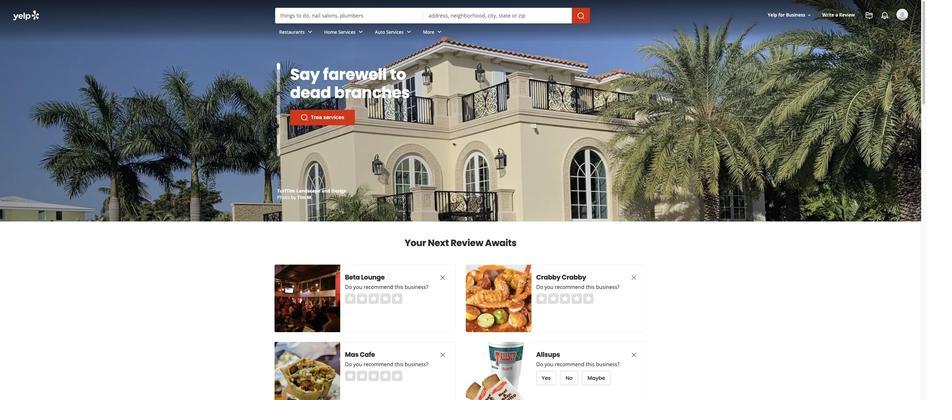 Task type: describe. For each thing, give the bounding box(es) containing it.
dismiss card image for allsups
[[630, 352, 638, 360]]

recommend for cafe
[[364, 362, 394, 369]]

none search field inside explore banner section banner
[[275, 8, 592, 23]]

photo of mas cafe image
[[275, 343, 340, 401]]

pipe
[[355, 64, 390, 86]]

dead
[[290, 82, 331, 104]]

branches
[[334, 82, 410, 104]]

say
[[290, 64, 320, 86]]

cj plumbing & heating photo from the business owner
[[277, 188, 344, 201]]

photo for cj
[[277, 195, 290, 201]]

business? for cafe
[[405, 362, 429, 369]]

do for crabby
[[537, 284, 544, 291]]

plumbing
[[283, 188, 304, 194]]

mas cafe
[[345, 351, 375, 360]]

&
[[306, 188, 309, 194]]

yes button
[[537, 372, 557, 386]]

none search field containing yelp for business
[[0, 0, 922, 48]]

to
[[390, 64, 406, 86]]

design
[[332, 188, 347, 194]]

the
[[303, 195, 310, 201]]

cafe
[[360, 351, 375, 360]]

allsups
[[537, 351, 560, 360]]

and
[[322, 188, 330, 194]]

next
[[428, 237, 449, 250]]

you for mas
[[354, 362, 363, 369]]

search image
[[577, 12, 585, 20]]

your next review awaits
[[405, 237, 517, 250]]

this for cafe
[[395, 362, 404, 369]]

you for crabby
[[545, 284, 554, 291]]

this for lounge
[[395, 284, 404, 291]]

recommend down allsups link on the bottom
[[555, 362, 585, 369]]

yelp for business
[[768, 12, 806, 18]]

your
[[405, 237, 426, 250]]

dreams
[[290, 82, 352, 104]]

more
[[423, 29, 435, 35]]

projects image
[[866, 12, 874, 20]]

turftim landscape and design photo by tim m.
[[277, 188, 347, 201]]

business? for lounge
[[405, 284, 429, 291]]

tyler b. image
[[897, 9, 909, 21]]

24 search v2 image for dead
[[301, 114, 309, 122]]

no
[[566, 375, 573, 383]]

24 chevron down v2 image for auto services
[[405, 28, 413, 36]]

1 crabby from the left
[[537, 273, 561, 282]]

cj plumbing & heating link
[[277, 188, 328, 194]]

more link
[[418, 23, 449, 42]]

fix
[[290, 64, 312, 86]]

do for beta
[[345, 284, 352, 291]]

you down allsups
[[545, 362, 554, 369]]

owner
[[331, 195, 344, 201]]

plumbers link
[[290, 110, 346, 126]]

dismiss card image for mas cafe
[[439, 352, 447, 360]]

photo of beta lounge image
[[275, 265, 340, 333]]

do you recommend this business? for cafe
[[345, 362, 429, 369]]

farewell
[[323, 64, 387, 86]]

crabby crabby link
[[537, 273, 618, 282]]



Task type: vqa. For each thing, say whether or not it's contained in the screenshot.
Pork
no



Task type: locate. For each thing, give the bounding box(es) containing it.
business? down 'mas cafe' "link"
[[405, 362, 429, 369]]

do you recommend this business? down allsups link on the bottom
[[537, 362, 620, 369]]

do you recommend this business? down 'mas cafe' "link"
[[345, 362, 429, 369]]

0 horizontal spatial services
[[338, 29, 356, 35]]

24 chevron down v2 image right restaurants on the left of page
[[306, 28, 314, 36]]

Near text field
[[429, 12, 567, 19]]

dismiss card image for crabby crabby
[[630, 274, 638, 282]]

review for next
[[451, 237, 484, 250]]

None radio
[[345, 294, 356, 305], [369, 294, 379, 305], [537, 294, 547, 305], [345, 372, 356, 382], [380, 372, 391, 382], [392, 372, 403, 382], [345, 294, 356, 305], [369, 294, 379, 305], [537, 294, 547, 305], [345, 372, 356, 382], [380, 372, 391, 382], [392, 372, 403, 382]]

yes
[[542, 375, 551, 383]]

tree services
[[311, 114, 344, 121]]

beta
[[345, 273, 360, 282]]

tree services link
[[290, 110, 355, 126]]

this down crabby crabby link at the bottom of the page
[[586, 284, 595, 291]]

you down crabby crabby
[[545, 284, 554, 291]]

recommend for lounge
[[364, 284, 394, 291]]

1 horizontal spatial none field
[[429, 12, 567, 19]]

dismiss card image
[[439, 352, 447, 360], [630, 352, 638, 360]]

(no rating) image down lounge
[[345, 294, 403, 305]]

None search field
[[275, 8, 592, 23]]

24 search v2 image inside plumbers link
[[301, 114, 309, 122]]

fix your pipe dreams
[[290, 64, 390, 104]]

landscape
[[296, 188, 321, 194]]

1 horizontal spatial crabby
[[562, 273, 587, 282]]

services for auto services
[[386, 29, 404, 35]]

0 horizontal spatial none field
[[280, 12, 418, 19]]

1 vertical spatial review
[[451, 237, 484, 250]]

write a review
[[823, 12, 855, 18]]

auto services
[[375, 29, 404, 35]]

do you recommend this business? down beta lounge "link"
[[345, 284, 429, 291]]

(no rating) image down crabby crabby
[[537, 294, 594, 305]]

review right next
[[451, 237, 484, 250]]

do
[[345, 284, 352, 291], [537, 284, 544, 291], [345, 362, 352, 369], [537, 362, 544, 369]]

do down beta
[[345, 284, 352, 291]]

you down mas cafe
[[354, 362, 363, 369]]

16 chevron down v2 image
[[807, 13, 812, 18]]

mas cafe link
[[345, 351, 427, 360]]

beta lounge link
[[345, 273, 427, 282]]

(no rating) image down cafe
[[345, 372, 403, 382]]

maybe
[[588, 375, 606, 383]]

1 horizontal spatial services
[[386, 29, 404, 35]]

services right auto
[[386, 29, 404, 35]]

recommend down lounge
[[364, 284, 394, 291]]

this for crabby
[[586, 284, 595, 291]]

tim m. link
[[297, 195, 313, 201]]

photo
[[277, 195, 290, 201], [277, 195, 290, 201]]

home services
[[324, 29, 356, 35]]

recommend down crabby crabby link at the bottom of the page
[[555, 284, 585, 291]]

1 horizontal spatial dismiss card image
[[630, 274, 638, 282]]

0 horizontal spatial dismiss card image
[[439, 352, 447, 360]]

24 chevron down v2 image
[[306, 28, 314, 36], [357, 28, 365, 36], [405, 28, 413, 36], [436, 28, 444, 36]]

heating
[[310, 188, 328, 194]]

recommend for crabby
[[555, 284, 585, 291]]

services for home services
[[338, 29, 356, 35]]

write a review link
[[820, 9, 858, 21]]

notifications image
[[881, 12, 889, 20]]

rating element for cafe
[[345, 372, 403, 382]]

24 chevron down v2 image inside auto services link
[[405, 28, 413, 36]]

services inside home services link
[[338, 29, 356, 35]]

this down 'mas cafe' "link"
[[395, 362, 404, 369]]

2 services from the left
[[386, 29, 404, 35]]

business? down beta lounge "link"
[[405, 284, 429, 291]]

rating element for lounge
[[345, 294, 403, 305]]

you down beta
[[354, 284, 363, 291]]

None search field
[[0, 0, 922, 48]]

review inside the user actions element
[[840, 12, 855, 18]]

24 search v2 image inside tree services link
[[301, 114, 309, 122]]

dismiss card image for beta lounge
[[439, 274, 447, 282]]

None radio
[[357, 294, 367, 305], [380, 294, 391, 305], [392, 294, 403, 305], [548, 294, 559, 305], [560, 294, 571, 305], [572, 294, 582, 305], [584, 294, 594, 305], [357, 372, 367, 382], [369, 372, 379, 382], [357, 294, 367, 305], [380, 294, 391, 305], [392, 294, 403, 305], [548, 294, 559, 305], [560, 294, 571, 305], [572, 294, 582, 305], [584, 294, 594, 305], [357, 372, 367, 382], [369, 372, 379, 382]]

do you recommend this business? for crabby
[[537, 284, 620, 291]]

1 dismiss card image from the left
[[439, 274, 447, 282]]

2 24 chevron down v2 image from the left
[[357, 28, 365, 36]]

(no rating) image for crabby
[[537, 294, 594, 305]]

by
[[291, 195, 296, 201]]

tree
[[311, 114, 322, 121]]

business? down crabby crabby link at the bottom of the page
[[596, 284, 620, 291]]

rating element
[[345, 294, 403, 305], [537, 294, 594, 305], [345, 372, 403, 382]]

rating element down lounge
[[345, 294, 403, 305]]

2 crabby from the left
[[562, 273, 587, 282]]

services
[[338, 29, 356, 35], [386, 29, 404, 35]]

lounge
[[361, 273, 385, 282]]

mas
[[345, 351, 359, 360]]

24 chevron down v2 image right auto services
[[405, 28, 413, 36]]

24 chevron down v2 image for more
[[436, 28, 444, 36]]

none field near
[[429, 12, 567, 19]]

business categories element
[[274, 23, 909, 42]]

from
[[291, 195, 302, 201]]

business? up maybe button at right bottom
[[596, 362, 620, 369]]

0 horizontal spatial crabby
[[537, 273, 561, 282]]

user actions element
[[763, 8, 918, 48]]

24 chevron down v2 image inside restaurants link
[[306, 28, 314, 36]]

this up maybe button at right bottom
[[586, 362, 595, 369]]

plumbers
[[311, 114, 335, 121]]

do you recommend this business? for lounge
[[345, 284, 429, 291]]

no button
[[561, 372, 579, 386]]

4 24 chevron down v2 image from the left
[[436, 28, 444, 36]]

none field 'find'
[[280, 12, 418, 19]]

(no rating) image
[[345, 294, 403, 305], [537, 294, 594, 305], [345, 372, 403, 382]]

yelp for business button
[[766, 9, 815, 21]]

turftim landscape and design link
[[277, 188, 347, 194]]

restaurants
[[279, 29, 305, 35]]

you for beta
[[354, 284, 363, 291]]

Find text field
[[280, 12, 418, 19]]

allsups link
[[537, 351, 618, 360]]

home
[[324, 29, 337, 35]]

do down allsups
[[537, 362, 544, 369]]

this down beta lounge "link"
[[395, 284, 404, 291]]

3 24 chevron down v2 image from the left
[[405, 28, 413, 36]]

photo for turftim
[[277, 195, 290, 201]]

services right the home
[[338, 29, 356, 35]]

1 dismiss card image from the left
[[439, 352, 447, 360]]

crabby
[[537, 273, 561, 282], [562, 273, 587, 282]]

beta lounge
[[345, 273, 385, 282]]

24 search v2 image
[[301, 114, 309, 122], [301, 114, 309, 122]]

business? for crabby
[[596, 284, 620, 291]]

auto services link
[[370, 23, 418, 42]]

24 chevron down v2 image for home services
[[357, 28, 365, 36]]

0 horizontal spatial review
[[451, 237, 484, 250]]

restaurants link
[[274, 23, 319, 42]]

say farewell to dead branches
[[290, 64, 410, 104]]

your
[[315, 64, 352, 86]]

1 services from the left
[[338, 29, 356, 35]]

rating element down cafe
[[345, 372, 403, 382]]

2 dismiss card image from the left
[[630, 352, 638, 360]]

review
[[840, 12, 855, 18], [451, 237, 484, 250]]

1 24 chevron down v2 image from the left
[[306, 28, 314, 36]]

do for mas
[[345, 362, 352, 369]]

do you recommend this business?
[[345, 284, 429, 291], [537, 284, 620, 291], [345, 362, 429, 369], [537, 362, 620, 369]]

24 chevron down v2 image inside home services link
[[357, 28, 365, 36]]

services inside auto services link
[[386, 29, 404, 35]]

2 none field from the left
[[429, 12, 567, 19]]

review for a
[[840, 12, 855, 18]]

(no rating) image for lounge
[[345, 294, 403, 305]]

photo of allsups image
[[466, 343, 532, 401]]

for
[[779, 12, 785, 18]]

maybe button
[[583, 372, 611, 386]]

business
[[311, 195, 329, 201]]

services
[[324, 114, 344, 121]]

None field
[[280, 12, 418, 19], [429, 12, 567, 19]]

recommend
[[364, 284, 394, 291], [555, 284, 585, 291], [364, 362, 394, 369], [555, 362, 585, 369]]

turftim
[[277, 188, 295, 194]]

1 horizontal spatial review
[[840, 12, 855, 18]]

m.
[[307, 195, 313, 201]]

24 chevron down v2 image left auto
[[357, 28, 365, 36]]

write
[[823, 12, 835, 18]]

crabby crabby
[[537, 273, 587, 282]]

24 search v2 image for dreams
[[301, 114, 309, 122]]

(no rating) image for cafe
[[345, 372, 403, 382]]

rating element for crabby
[[537, 294, 594, 305]]

this
[[395, 284, 404, 291], [586, 284, 595, 291], [395, 362, 404, 369], [586, 362, 595, 369]]

photo of crabby crabby image
[[466, 265, 532, 333]]

recommend down 'mas cafe' "link"
[[364, 362, 394, 369]]

auto
[[375, 29, 385, 35]]

home services link
[[319, 23, 370, 42]]

dismiss card image
[[439, 274, 447, 282], [630, 274, 638, 282]]

1 horizontal spatial dismiss card image
[[630, 352, 638, 360]]

business
[[786, 12, 806, 18]]

photo inside turftim landscape and design photo by tim m.
[[277, 195, 290, 201]]

24 chevron down v2 image right more
[[436, 28, 444, 36]]

you
[[354, 284, 363, 291], [545, 284, 554, 291], [354, 362, 363, 369], [545, 362, 554, 369]]

do down crabby crabby
[[537, 284, 544, 291]]

24 chevron down v2 image for restaurants
[[306, 28, 314, 36]]

2 dismiss card image from the left
[[630, 274, 638, 282]]

24 chevron down v2 image inside more link
[[436, 28, 444, 36]]

business?
[[405, 284, 429, 291], [596, 284, 620, 291], [405, 362, 429, 369], [596, 362, 620, 369]]

a
[[836, 12, 839, 18]]

photo inside cj plumbing & heating photo from the business owner
[[277, 195, 290, 201]]

tim
[[297, 195, 306, 201]]

0 vertical spatial review
[[840, 12, 855, 18]]

awaits
[[485, 237, 517, 250]]

do down the 'mas'
[[345, 362, 352, 369]]

0 horizontal spatial dismiss card image
[[439, 274, 447, 282]]

yelp
[[768, 12, 778, 18]]

1 none field from the left
[[280, 12, 418, 19]]

explore banner section banner
[[0, 0, 922, 222]]

cj
[[277, 188, 282, 194]]

do you recommend this business? down crabby crabby link at the bottom of the page
[[537, 284, 620, 291]]

rating element down crabby crabby
[[537, 294, 594, 305]]

review right a
[[840, 12, 855, 18]]



